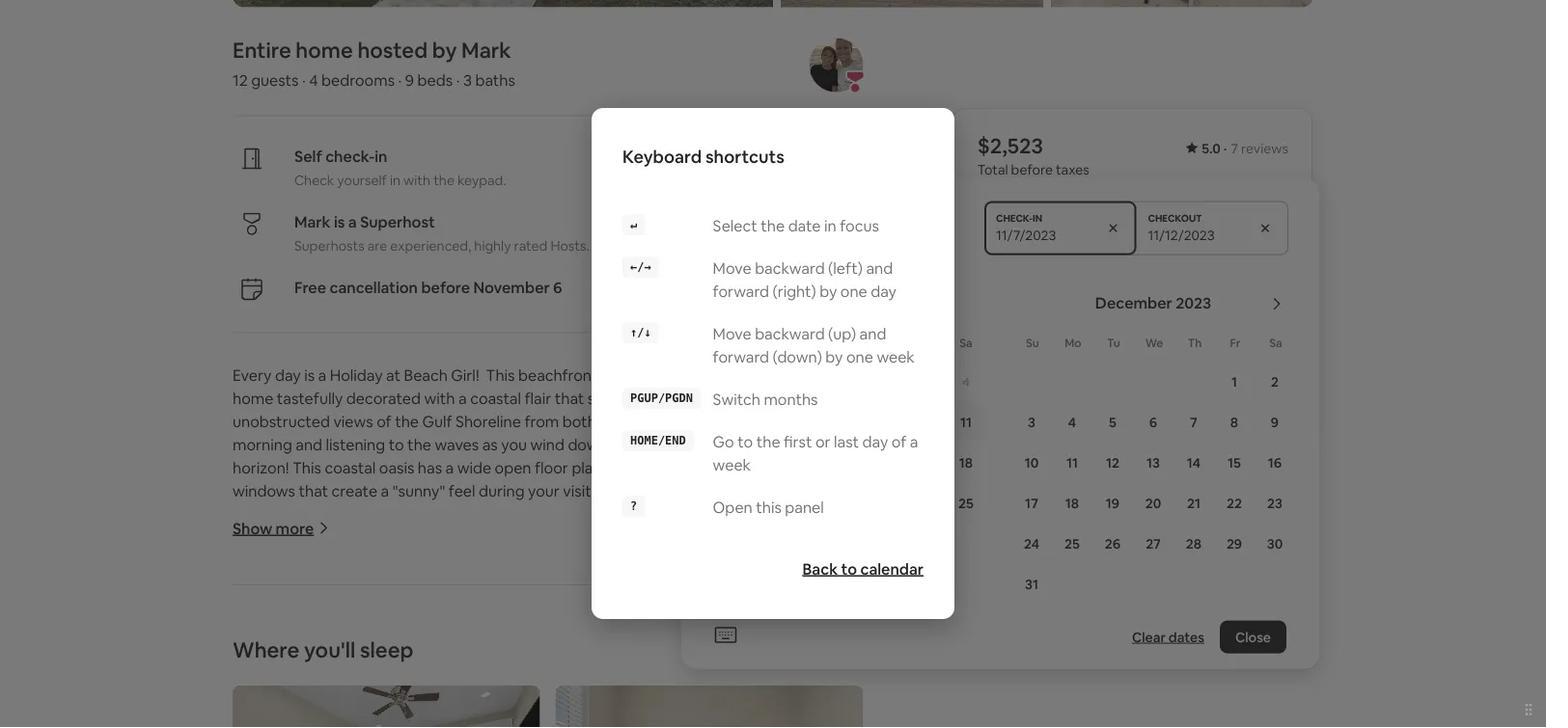 Task type: locate. For each thing, give the bounding box(es) containing it.
1 vertical spatial family
[[798, 690, 841, 710]]

your down floor
[[528, 481, 560, 501]]

large inside every day is a holiday at beach girl!  this beachfront home is a 4 bedroom, 3 full bath home tastefully decorated with a coastal flair that sleeps 12 people. enjoy amazing, unobstructed views of the gulf shoreline from both balconies; including, sunrises every morning and listening to the waves as you wind down watching the sunset over the horizon! this coastal oasis has a wide open floor plan, high ceilings, and large rooms full of windows that create a "sunny" feel during your visit.
[[733, 458, 768, 478]]

1 vertical spatial are
[[1149, 475, 1172, 495]]

hood.
[[471, 690, 512, 710]]

2 horizontal spatial of
[[892, 432, 906, 452]]

2023 down focus
[[866, 293, 902, 313]]

25 button left 26
[[1052, 525, 1092, 563]]

su for sa
[[716, 335, 729, 350]]

2 horizontal spatial large
[[733, 458, 768, 478]]

date
[[788, 216, 821, 235]]

backward inside move backward (left) and forward (right) by one day
[[755, 258, 825, 278]]

0 vertical spatial 25 button
[[946, 484, 986, 523]]

1 vertical spatial day
[[275, 366, 301, 385]]

1 horizontal spatial 5
[[1109, 414, 1116, 431]]

12 down go
[[716, 454, 730, 471]]

and inside move backward (up) and forward (down) by one week
[[859, 324, 886, 344]]

november up (up)
[[787, 293, 863, 313]]

this right horizon! at the left of page
[[292, 458, 321, 478]]

feel
[[449, 481, 475, 501]]

move inside move backward (left) and forward (right) by one day
[[713, 258, 751, 278]]

has
[[418, 458, 442, 478]]

family down the elegant
[[316, 667, 358, 687]]

0 horizontal spatial family
[[316, 667, 358, 687]]

28, tuesday, november 2023. available. there is a 2 night minimum stay requirement. select as check-in date. button
[[785, 525, 823, 563]]

large right a
[[530, 690, 565, 710]]

is up page up and page down keys, image
[[645, 366, 656, 385]]

you up open
[[501, 435, 527, 455]]

to right go
[[738, 432, 753, 452]]

friends down 'range'
[[263, 713, 312, 728]]

0 horizontal spatial 21 button
[[784, 484, 824, 523]]

0 horizontal spatial 25
[[958, 495, 974, 512]]

forward up switch
[[713, 347, 769, 367]]

forward inside move backward (left) and forward (right) by one day
[[713, 281, 769, 301]]

with down space
[[830, 644, 861, 663]]

0 vertical spatial by
[[820, 281, 837, 301]]

1 horizontal spatial full
[[820, 458, 842, 478]]

full up amazing,
[[769, 366, 790, 385]]

entertaining
[[708, 690, 795, 710]]

0 vertical spatial family
[[316, 667, 358, 687]]

0 horizontal spatial coastal
[[325, 458, 376, 478]]

november down the "highly"
[[473, 278, 550, 298]]

enter key, image
[[622, 214, 645, 235]]

0 horizontal spatial large
[[530, 690, 565, 710]]

2 tu from the left
[[1107, 335, 1120, 350]]

that up both
[[555, 389, 584, 409]]

close button
[[1220, 621, 1286, 654]]

0 vertical spatial are
[[367, 237, 387, 254]]

20 button up "27, monday, november 2023. available. there is a 2 night minimum stay requirement. select as check-in date." button
[[743, 484, 784, 523]]

are inside mark is a superhost superhosts are experienced, highly rated hosts.
[[367, 237, 387, 254]]

0 horizontal spatial 6
[[553, 278, 562, 298]]

0 vertical spatial before
[[1011, 161, 1053, 178]]

19 up 26, sunday, november 2023. available. there is a 2 night minimum stay requirement. select as check-in date. button in the bottom left of the page
[[716, 495, 730, 512]]

1 horizontal spatial 2
[[1271, 373, 1279, 390]]

a inside mark is a superhost superhosts are experienced, highly rated hosts.
[[348, 212, 357, 232]]

0 horizontal spatial th
[[878, 335, 892, 350]]

of up 23, thursday, november 2023. available. there is a 2 night minimum stay requirement. select as check-in date. button
[[892, 432, 906, 452]]

unobstructed
[[233, 412, 330, 432]]

3 button
[[1011, 403, 1052, 442]]

free cancellation before november 6
[[294, 278, 562, 298]]

0 horizontal spatial 20
[[755, 495, 771, 512]]

dates inside "your dates are $284 less than the avg. nightly rate over the last 3 months."
[[1106, 475, 1146, 495]]

1 for 1 / 2
[[749, 639, 755, 656]]

0 horizontal spatial nov
[[712, 234, 737, 251]]

2 20 from the left
[[1145, 495, 1161, 512]]

11 left 3 'button'
[[960, 414, 972, 431]]

(right)
[[773, 281, 816, 301]]

12 button left 13
[[1092, 443, 1133, 482]]

0 vertical spatial backward
[[755, 258, 825, 278]]

last right "or"
[[834, 432, 859, 452]]

1 mo from the left
[[755, 335, 772, 350]]

1 vertical spatial 11 button
[[1052, 443, 1092, 482]]

good
[[977, 475, 1018, 495]]

with up the superhost
[[403, 171, 430, 189]]

1 horizontal spatial of
[[845, 458, 860, 478]]

21 button left "less"
[[1173, 484, 1214, 523]]

0 horizontal spatial your
[[395, 620, 427, 640]]

1 horizontal spatial 6
[[1149, 414, 1157, 431]]

move backward (up) and forward (down) by one week
[[713, 324, 915, 367]]

0 horizontal spatial 20 button
[[743, 484, 784, 523]]

calendar application
[[681, 273, 1546, 621]]

very
[[551, 644, 582, 663]]

1 vertical spatial backward
[[755, 324, 825, 344]]

1 20 from the left
[[755, 495, 771, 512]]

2 right /
[[767, 639, 774, 656]]

th right (up)
[[878, 335, 892, 350]]

1 horizontal spatial th
[[1188, 335, 1202, 350]]

day down focus
[[871, 281, 897, 301]]

move inside move backward (up) and forward (down) by one week
[[713, 324, 751, 344]]

1 horizontal spatial sa
[[1269, 335, 1282, 350]]

0 vertical spatial 7
[[1231, 140, 1238, 157]]

one for (left)
[[840, 281, 867, 301]]

day inside the 'go to the first or last day of a week'
[[862, 432, 888, 452]]

tones.
[[414, 644, 457, 663]]

11 up your
[[1066, 454, 1078, 471]]

0 horizontal spatial 18 button
[[946, 443, 986, 482]]

last down good
[[977, 513, 1002, 533]]

30
[[1267, 535, 1283, 552]]

28
[[1186, 535, 1202, 552]]

2 21 button from the left
[[1173, 484, 1214, 523]]

week inside move backward (up) and forward (down) by one week
[[877, 347, 915, 367]]

tu up bath
[[797, 335, 811, 350]]

5 inside 5 nights nov 7, 2023 - nov 12, 2023
[[712, 200, 724, 227]]

1 vertical spatial 9
[[1271, 414, 1279, 431]]

2 forward from the top
[[713, 347, 769, 367]]

sleep
[[360, 636, 413, 664]]

2 we from the left
[[1145, 335, 1163, 350]]

the inside self check-in check yourself in with the keypad.
[[433, 171, 454, 189]]

1 12 button from the left
[[703, 443, 743, 482]]

1 vertical spatial by
[[825, 347, 843, 367]]

25 button right 24, friday, november 2023. available. there is a 2 night minimum stay requirement. select as check-in date. button
[[946, 484, 986, 523]]

*hot* new beachfront home: beach girl image 5 image
[[1051, 0, 1313, 7]]

mo left reserve
[[1065, 335, 1082, 350]]

3
[[463, 70, 472, 90], [756, 366, 765, 385], [1028, 414, 1035, 431], [1006, 513, 1014, 533]]

move down '7,'
[[713, 258, 751, 278]]

this right girl!
[[486, 366, 515, 385]]

18 left 10
[[959, 454, 973, 471]]

23, thursday, november 2023. available. there is a 2 night minimum stay requirement. select as check-in date. button
[[866, 484, 904, 523]]

2023 left -
[[752, 234, 783, 251]]

1 su from the left
[[716, 335, 729, 350]]

to right back
[[841, 559, 857, 579]]

1 horizontal spatial 21
[[1187, 495, 1200, 512]]

1 tu from the left
[[797, 335, 811, 350]]

1 horizontal spatial week
[[877, 347, 915, 367]]

0 vertical spatial move
[[713, 258, 751, 278]]

3 inside 'button'
[[1028, 414, 1035, 431]]

Add date text field
[[996, 226, 1090, 244]]

1 horizontal spatial 20
[[1145, 495, 1161, 512]]

1 inside the 'where you'll sleep' region
[[749, 639, 755, 656]]

home up "bedrooms"
[[296, 37, 353, 64]]

0 vertical spatial 2
[[1271, 373, 1279, 390]]

right and left arrow keys, image
[[622, 257, 659, 278]]

19 button up 26, sunday, november 2023. available. there is a 2 night minimum stay requirement. select as check-in date. button in the bottom left of the page
[[703, 484, 743, 523]]

backward for (right)
[[755, 258, 825, 278]]

0 horizontal spatial 2
[[767, 639, 774, 656]]

21 right this
[[797, 495, 811, 512]]

2 vertical spatial day
[[862, 432, 888, 452]]

november
[[473, 278, 550, 298], [787, 293, 863, 313]]

21
[[797, 495, 811, 512], [1187, 495, 1200, 512]]

0 horizontal spatial 12 button
[[703, 443, 743, 482]]

will
[[657, 620, 680, 640]]

0 vertical spatial your
[[528, 481, 560, 501]]

1 horizontal spatial are
[[1149, 475, 1172, 495]]

wind
[[530, 435, 564, 455]]

19 button up 26 button
[[1092, 484, 1133, 523]]

1 horizontal spatial large
[[569, 713, 605, 728]]

and
[[866, 258, 893, 278], [859, 324, 886, 344], [296, 435, 322, 455], [703, 458, 730, 478], [285, 667, 312, 687], [233, 713, 259, 728]]

forward for move backward (left) and forward (right) by one day
[[713, 281, 769, 301]]

th left fr
[[1188, 335, 1202, 350]]

a left "vent"
[[425, 690, 433, 710]]

th for sa
[[878, 335, 892, 350]]

25 down months.
[[1065, 535, 1080, 552]]

superhost
[[360, 212, 435, 232]]

over inside every day is a holiday at beach girl!  this beachfront home is a 4 bedroom, 3 full bath home tastefully decorated with a coastal flair that sleeps 12 people. enjoy amazing, unobstructed views of the gulf shoreline from both balconies; including, sunrises every morning and listening to the waves as you wind down watching the sunset over the horizon! this coastal oasis has a wide open floor plan, high ceilings, and large rooms full of windows that create a "sunny" feel during your visit.
[[757, 435, 789, 455]]

before for $2,523
[[1011, 161, 1053, 178]]

12 button down 'including,'
[[703, 443, 743, 482]]

↵
[[630, 218, 637, 232]]

a right —
[[334, 713, 343, 728]]

0 horizontal spatial week
[[713, 455, 751, 475]]

reserve button
[[977, 325, 1288, 371]]

free
[[294, 278, 326, 298]]

2 vertical spatial large
[[569, 713, 605, 728]]

is right space
[[850, 620, 861, 640]]

1 19 from the left
[[716, 495, 730, 512]]

parking
[[449, 597, 503, 617]]

for right cooking
[[545, 713, 566, 728]]

before for free
[[421, 278, 470, 298]]

over down sunrises
[[757, 435, 789, 455]]

backward
[[755, 258, 825, 278], [755, 324, 825, 344]]

19 left the rate
[[1106, 495, 1120, 512]]

bedrooms
[[321, 70, 395, 90]]

5 for 5
[[1109, 414, 1116, 431]]

mo for fr
[[1065, 335, 1082, 350]]

are inside "your dates are $284 less than the avg. nightly rate over the last 3 months."
[[1149, 475, 1172, 495]]

1 left /
[[749, 639, 755, 656]]

nov
[[712, 234, 737, 251], [794, 234, 818, 251]]

12 up balconies;
[[636, 389, 651, 409]]

11
[[960, 414, 972, 431], [1066, 454, 1078, 471]]

we down the december 2023
[[1145, 335, 1163, 350]]

2 19 from the left
[[1106, 495, 1120, 512]]

20 right "open"
[[755, 495, 771, 512]]

1 vertical spatial 2
[[767, 639, 774, 656]]

by inside move backward (up) and forward (down) by one week
[[825, 347, 843, 367]]

nov right -
[[794, 234, 818, 251]]

located
[[678, 597, 732, 617]]

0 horizontal spatial 21
[[797, 495, 811, 512]]

spaces
[[506, 597, 556, 617]]

4
[[309, 70, 318, 90], [671, 366, 680, 385], [962, 373, 970, 390], [1068, 414, 1076, 431]]

is up the perfect
[[642, 667, 653, 687]]

mark is a superhost. learn more about mark. image
[[809, 38, 863, 92], [809, 38, 863, 92]]

we for sa
[[835, 335, 853, 350]]

0 vertical spatial week
[[877, 347, 915, 367]]

mo for sa
[[755, 335, 772, 350]]

*hot* new beachfront home: beach girl image 1 image
[[233, 0, 773, 7]]

entry
[[587, 620, 625, 640]]

of right 'rooms'
[[845, 458, 860, 478]]

of inside the 'go to the first or last day of a week'
[[892, 432, 906, 452]]

1 horizontal spatial mo
[[1065, 335, 1082, 350]]

dates inside button
[[1169, 629, 1204, 646]]

1 vertical spatial 11
[[1066, 454, 1078, 471]]

plan,
[[572, 458, 605, 478]]

every
[[233, 366, 272, 385]]

open
[[713, 497, 752, 517]]

1 horizontal spatial 12 button
[[1092, 443, 1133, 482]]

dates for your
[[1106, 475, 1146, 495]]

0 vertical spatial forward
[[713, 281, 769, 301]]

and down sunset
[[703, 458, 730, 478]]

a up superhosts
[[348, 212, 357, 232]]

1 horizontal spatial 1
[[1231, 373, 1237, 390]]

0 horizontal spatial dates
[[1106, 475, 1146, 495]]

backward up "(right)"
[[755, 258, 825, 278]]

1 vertical spatial forward
[[713, 347, 769, 367]]

that
[[555, 389, 584, 409], [299, 481, 328, 501]]

30 button
[[1255, 525, 1295, 563]]

views
[[333, 412, 373, 432]]

panel
[[785, 497, 824, 517]]

7 right 6 button
[[1190, 414, 1197, 431]]

1 down fr
[[1231, 373, 1237, 390]]

sleeps
[[588, 389, 633, 409]]

decorated
[[346, 389, 421, 409]]

9 button
[[1255, 403, 1295, 442]]

for left up
[[559, 597, 580, 617]]

0 horizontal spatial 9
[[405, 70, 414, 90]]

21 left "less"
[[1187, 495, 1200, 512]]

than
[[977, 494, 1010, 514]]

2 su from the left
[[1026, 335, 1039, 350]]

1 horizontal spatial family
[[798, 690, 841, 710]]

day right "or"
[[862, 432, 888, 452]]

5 inside button
[[1109, 414, 1116, 431]]

friends down bathed at the left bottom of the page
[[233, 667, 282, 687]]

cancellation
[[329, 278, 418, 298]]

by up entertaining
[[727, 667, 745, 687]]

the
[[433, 171, 454, 189], [761, 216, 785, 235], [395, 412, 419, 432], [756, 432, 780, 452], [407, 435, 431, 455], [680, 435, 704, 455], [792, 435, 816, 455], [1013, 494, 1037, 514], [1191, 494, 1215, 514], [257, 597, 281, 617], [822, 597, 846, 617], [493, 620, 517, 640], [731, 620, 755, 640], [383, 667, 407, 687]]

forward inside move backward (up) and forward (down) by one week
[[713, 347, 769, 367]]

for down anchored at the left bottom
[[684, 690, 705, 710]]

is inside mark is a superhost superhosts are experienced, highly rated hosts.
[[334, 212, 345, 232]]

24 button
[[1011, 525, 1052, 563]]

1 horizontal spatial before
[[1011, 161, 1053, 178]]

0 horizontal spatial 19
[[716, 495, 730, 512]]

move up bedroom,
[[713, 324, 751, 344]]

10 button
[[1011, 443, 1052, 482]]

down
[[568, 435, 608, 455]]

2 backward from the top
[[755, 324, 825, 344]]

1 horizontal spatial last
[[977, 513, 1002, 533]]

check
[[294, 171, 334, 189]]

12 left guests
[[233, 70, 248, 90]]

1 move from the top
[[713, 258, 751, 278]]

/
[[758, 639, 764, 656]]

0 horizontal spatial last
[[834, 432, 859, 452]]

7
[[1231, 140, 1238, 157], [1190, 414, 1197, 431]]

1 vertical spatial the
[[665, 713, 692, 728]]

2 vertical spatial by
[[727, 667, 745, 687]]

where
[[233, 636, 299, 664]]

1 th from the left
[[878, 335, 892, 350]]

2 right '1' button
[[1271, 373, 1279, 390]]

question mark, image
[[622, 496, 645, 517]]

6 down hosts.
[[553, 278, 562, 298]]

rated
[[514, 237, 548, 254]]

this
[[486, 366, 515, 385], [292, 458, 321, 478], [461, 644, 490, 663]]

before inside $2,523 total before taxes
[[1011, 161, 1053, 178]]

large down island
[[569, 713, 605, 728]]

over inside "your dates are $284 less than the avg. nightly rate over the last 3 months."
[[1156, 494, 1188, 514]]

this inside on the ground level, you'll find parking spaces for up to six cars located underneath the home. while you make your way into the luxurious entry you will notice the whole space is bathed in elegant neutral tones. this home is very distinguished while you enjoy time with friends and family on the top level living area.  the kitchen is anchored by a chef-inspired electric range topped with a vent hood. a large island is perfect for entertaining family and friends — a dream when you're cooking for large groups. the dining tabl
[[461, 644, 490, 663]]

1 horizontal spatial 9
[[1271, 414, 1279, 431]]

a
[[348, 212, 357, 232], [318, 366, 326, 385], [659, 366, 668, 385], [458, 389, 467, 409], [910, 432, 918, 452], [445, 458, 454, 478], [381, 481, 389, 501], [748, 667, 757, 687], [425, 690, 433, 710], [334, 713, 343, 728]]

-
[[786, 234, 791, 251]]

back to calendar button
[[793, 550, 933, 589]]

one inside move backward (up) and forward (down) by one week
[[846, 347, 873, 367]]

you'll
[[304, 636, 355, 664]]

0 vertical spatial day
[[871, 281, 897, 301]]

1 we from the left
[[835, 335, 853, 350]]

21 button right this
[[784, 484, 824, 523]]

full down "or"
[[820, 458, 842, 478]]

1 vertical spatial coastal
[[325, 458, 376, 478]]

one inside move backward (left) and forward (right) by one day
[[840, 281, 867, 301]]

0 vertical spatial 1
[[1231, 373, 1237, 390]]

1 vertical spatial over
[[1156, 494, 1188, 514]]

2 th from the left
[[1188, 335, 1202, 350]]

6 right 5 button
[[1149, 414, 1157, 431]]

1 sa from the left
[[960, 335, 973, 350]]

1 backward from the top
[[755, 258, 825, 278]]

are down 13
[[1149, 475, 1172, 495]]

yourself
[[337, 171, 387, 189]]

su up 3 'button'
[[1026, 335, 1039, 350]]

of down decorated
[[377, 412, 391, 432]]

6 inside button
[[1149, 414, 1157, 431]]

family down inspired in the bottom right of the page
[[798, 690, 841, 710]]

2 mo from the left
[[1065, 335, 1082, 350]]

tu for fr
[[1107, 335, 1120, 350]]

0 vertical spatial 4 button
[[946, 362, 986, 401]]

1 horizontal spatial your
[[528, 481, 560, 501]]

with inside every day is a holiday at beach girl!  this beachfront home is a 4 bedroom, 3 full bath home tastefully decorated with a coastal flair that sleeps 12 people. enjoy amazing, unobstructed views of the gulf shoreline from both balconies; including, sunrises every morning and listening to the waves as you wind down watching the sunset over the horizon! this coastal oasis has a wide open floor plan, high ceilings, and large rooms full of windows that create a "sunny" feel during your visit.
[[424, 389, 455, 409]]

tu down december
[[1107, 335, 1120, 350]]

months
[[764, 389, 818, 409]]

by down (up)
[[825, 347, 843, 367]]

2 nov from the left
[[794, 234, 818, 251]]

1 vertical spatial move
[[713, 324, 751, 344]]

2 21 from the left
[[1187, 495, 1200, 512]]

home inside on the ground level, you'll find parking spaces for up to six cars located underneath the home. while you make your way into the luxurious entry you will notice the whole space is bathed in elegant neutral tones. this home is very distinguished while you enjoy time with friends and family on the top level living area.  the kitchen is anchored by a chef-inspired electric range topped with a vent hood. a large island is perfect for entertaining family and friends — a dream when you're cooking for large groups. the dining tabl
[[493, 644, 534, 663]]

clear dates button
[[1124, 621, 1212, 654]]

th
[[878, 335, 892, 350], [1188, 335, 1202, 350]]

29
[[1226, 535, 1242, 552]]

5 left nights
[[712, 200, 724, 227]]

0 horizontal spatial tu
[[797, 335, 811, 350]]

and right (left)
[[866, 258, 893, 278]]

one down (up)
[[846, 347, 873, 367]]

clear dates
[[1132, 629, 1204, 646]]

move for move backward (left) and forward (right) by one day
[[713, 258, 751, 278]]

into
[[462, 620, 490, 640]]

1 horizontal spatial november
[[787, 293, 863, 313]]

your down 'you'll'
[[395, 620, 427, 640]]

by for (left)
[[820, 281, 837, 301]]

by
[[820, 281, 837, 301], [825, 347, 843, 367], [727, 667, 745, 687]]

21 button
[[784, 484, 824, 523], [1173, 484, 1214, 523]]

1 vertical spatial 4 button
[[1052, 403, 1092, 442]]

1 horizontal spatial that
[[555, 389, 584, 409]]

19 for 2nd 19 button from left
[[1106, 495, 1120, 512]]

0 vertical spatial 18
[[959, 454, 973, 471]]

people.
[[654, 389, 708, 409]]

open this panel
[[713, 497, 824, 517]]

0 horizontal spatial are
[[367, 237, 387, 254]]

1 forward from the top
[[713, 281, 769, 301]]

2 12 button from the left
[[1092, 443, 1133, 482]]

the down very
[[556, 667, 583, 687]]

bathed
[[233, 644, 284, 663]]

and down electric
[[233, 713, 259, 728]]

2 move from the top
[[713, 324, 751, 344]]

0 vertical spatial 9
[[405, 70, 414, 90]]

shortcuts
[[705, 146, 784, 168]]

1 inside button
[[1231, 373, 1237, 390]]

backward inside move backward (up) and forward (down) by one week
[[755, 324, 825, 344]]

check-
[[325, 147, 375, 166]]

11 button left 3 'button'
[[946, 403, 986, 442]]

2023
[[752, 234, 783, 251], [840, 234, 871, 251], [866, 293, 902, 313], [1176, 293, 1211, 313]]

3 inside entire home hosted by mark 12 guests · 4 bedrooms · 9 beds · 3 baths
[[463, 70, 472, 90]]

bath
[[793, 366, 826, 385]]

27
[[1146, 535, 1161, 552]]

1 vertical spatial 5
[[1109, 414, 1116, 431]]

coastal up shoreline
[[470, 389, 521, 409]]

0 horizontal spatial 25 button
[[946, 484, 986, 523]]

0 horizontal spatial before
[[421, 278, 470, 298]]

last inside "your dates are $284 less than the avg. nightly rate over the last 3 months."
[[977, 513, 1002, 533]]

0 horizontal spatial su
[[716, 335, 729, 350]]

where you'll sleep
[[233, 636, 413, 664]]

as
[[482, 435, 498, 455]]

by inside move backward (left) and forward (right) by one day
[[820, 281, 837, 301]]

home
[[296, 37, 353, 64], [601, 366, 642, 385], [233, 389, 273, 409], [493, 644, 534, 663]]

high
[[609, 458, 639, 478]]

2 sa from the left
[[1269, 335, 1282, 350]]

0 horizontal spatial that
[[299, 481, 328, 501]]



Task type: describe. For each thing, give the bounding box(es) containing it.
3 inside every day is a holiday at beach girl!  this beachfront home is a 4 bedroom, 3 full bath home tastefully decorated with a coastal flair that sleeps 12 people. enjoy amazing, unobstructed views of the gulf shoreline from both balconies; including, sunrises every morning and listening to the waves as you wind down watching the sunset over the horizon! this coastal oasis has a wide open floor plan, high ceilings, and large rooms full of windows that create a "sunny" feel during your visit.
[[756, 366, 765, 385]]

su for fr
[[1026, 335, 1039, 350]]

with up when
[[390, 690, 421, 710]]

you up the elegant
[[324, 620, 350, 640]]

less
[[1214, 475, 1241, 495]]

keyboard shortcuts
[[622, 146, 784, 168]]

23 button
[[1255, 484, 1295, 523]]

0 horizontal spatial 11
[[960, 414, 972, 431]]

1 21 button from the left
[[784, 484, 824, 523]]

reserve
[[1104, 338, 1162, 358]]

level
[[439, 667, 471, 687]]

rate
[[1124, 494, 1153, 514]]

sunset
[[707, 435, 754, 455]]

is left very
[[537, 644, 548, 663]]

we for fr
[[1145, 335, 1163, 350]]

0 horizontal spatial of
[[377, 412, 391, 432]]

by for (up)
[[825, 347, 843, 367]]

show
[[233, 519, 272, 538]]

with inside self check-in check yourself in with the keypad.
[[403, 171, 430, 189]]

is down kitchen
[[613, 690, 623, 710]]

9 inside entire home hosted by mark 12 guests · 4 bedrooms · 9 beds · 3 baths
[[405, 70, 414, 90]]

24, friday, november 2023. available. there is a 2 night minimum stay requirement. select as check-in date. button
[[906, 484, 945, 523]]

beachfront
[[518, 366, 598, 385]]

electric
[[233, 690, 286, 710]]

shoreline
[[456, 412, 521, 432]]

up and down arrow keys, image
[[622, 322, 659, 344]]

home/end
[[630, 434, 686, 448]]

home.
[[233, 620, 277, 640]]

2 19 button from the left
[[1092, 484, 1133, 523]]

while
[[684, 644, 720, 663]]

beach
[[404, 366, 448, 385]]

and inside move backward (left) and forward (right) by one day
[[866, 258, 893, 278]]

top
[[411, 667, 436, 687]]

5 nights nov 7, 2023 - nov 12, 2023
[[712, 200, 871, 251]]

avg.
[[1040, 494, 1069, 514]]

26, sunday, november 2023. available. there is a 2 night minimum stay requirement. select as check-in date. button
[[704, 525, 742, 563]]

bedroom 1 image
[[233, 686, 540, 728]]

8 button
[[1214, 403, 1255, 442]]

you'll
[[378, 597, 415, 617]]

whole
[[759, 620, 801, 640]]

1 vertical spatial for
[[684, 690, 705, 710]]

7,
[[740, 234, 749, 251]]

1 vertical spatial 25 button
[[1052, 525, 1092, 563]]

by mark
[[432, 37, 511, 64]]

is up tastefully
[[304, 366, 315, 385]]

up
[[583, 597, 601, 617]]

2 inside button
[[1271, 373, 1279, 390]]

2 vertical spatial for
[[545, 713, 566, 728]]

a right the has
[[445, 458, 454, 478]]

1 vertical spatial that
[[299, 481, 328, 501]]

december 2023
[[1095, 293, 1211, 313]]

the inside the 'go to the first or last day of a week'
[[756, 432, 780, 452]]

th for fr
[[1188, 335, 1202, 350]]

2 inside the 'where you'll sleep' region
[[767, 639, 774, 656]]

12,
[[821, 234, 837, 251]]

enjoy
[[711, 389, 749, 409]]

· down hosted
[[398, 70, 402, 90]]

in right yourself
[[390, 171, 401, 189]]

cooking
[[485, 713, 542, 728]]

bedroom 2 image
[[556, 686, 863, 728]]

reviews
[[1241, 140, 1288, 157]]

a down girl!
[[458, 389, 467, 409]]

and down unobstructed
[[296, 435, 322, 455]]

last inside the 'go to the first or last day of a week'
[[834, 432, 859, 452]]

forward for move backward (up) and forward (down) by one week
[[713, 347, 769, 367]]

6 button
[[1133, 403, 1173, 442]]

open
[[495, 458, 531, 478]]

day inside every day is a holiday at beach girl!  this beachfront home is a 4 bedroom, 3 full bath home tastefully decorated with a coastal flair that sleeps 12 people. enjoy amazing, unobstructed views of the gulf shoreline from both balconies; including, sunrises every morning and listening to the waves as you wind down watching the sunset over the horizon! this coastal oasis has a wide open floor plan, high ceilings, and large rooms full of windows that create a "sunny" feel during your visit.
[[275, 366, 301, 385]]

to inside on the ground level, you'll find parking spaces for up to six cars located underneath the home. while you make your way into the luxurious entry you will notice the whole space is bathed in elegant neutral tones. this home is very distinguished while you enjoy time with friends and family on the top level living area.  the kitchen is anchored by a chef-inspired electric range topped with a vent hood. a large island is perfect for entertaining family and friends — a dream when you're cooking for large groups. the dining tabl
[[605, 597, 620, 617]]

months.
[[1018, 513, 1076, 533]]

13
[[1146, 454, 1160, 471]]

gulf
[[422, 412, 452, 432]]

tastefully
[[277, 389, 343, 409]]

mark is a superhost superhosts are experienced, highly rated hosts.
[[294, 212, 589, 254]]

0 vertical spatial for
[[559, 597, 580, 617]]

27, monday, november 2023. available. there is a 2 night minimum stay requirement. select as check-in date. button
[[744, 525, 783, 563]]

↑/↓
[[630, 326, 651, 340]]

dream
[[346, 713, 392, 728]]

Add date text field
[[1148, 226, 1242, 244]]

0 vertical spatial 11 button
[[946, 403, 986, 442]]

make
[[353, 620, 392, 640]]

17 button
[[1011, 484, 1052, 523]]

4 inside every day is a holiday at beach girl!  this beachfront home is a 4 bedroom, 3 full bath home tastefully decorated with a coastal flair that sleeps 12 people. enjoy amazing, unobstructed views of the gulf shoreline from both balconies; including, sunrises every morning and listening to the waves as you wind down watching the sunset over the horizon! this coastal oasis has a wide open floor plan, high ceilings, and large rooms full of windows that create a "sunny" feel during your visit.
[[671, 366, 680, 385]]

distinguished
[[585, 644, 680, 663]]

in inside on the ground level, you'll find parking spaces for up to six cars located underneath the home. while you make your way into the luxurious entry you will notice the whole space is bathed in elegant neutral tones. this home is very distinguished while you enjoy time with friends and family on the top level living area.  the kitchen is anchored by a chef-inspired electric range topped with a vent hood. a large island is perfect for entertaining family and friends — a dream when you're cooking for large groups. the dining tabl
[[287, 644, 300, 663]]

guests
[[251, 70, 299, 90]]

to inside the 'go to the first or last day of a week'
[[738, 432, 753, 452]]

2023 right december
[[1176, 293, 1211, 313]]

by inside on the ground level, you'll find parking spaces for up to six cars located underneath the home. while you make your way into the luxurious entry you will notice the whole space is bathed in elegant neutral tones. this home is very distinguished while you enjoy time with friends and family on the top level living area.  the kitchen is anchored by a chef-inspired electric range topped with a vent hood. a large island is perfect for entertaining family and friends — a dream when you're cooking for large groups. the dining tabl
[[727, 667, 745, 687]]

0 horizontal spatial november
[[473, 278, 550, 298]]

home up sleeps
[[601, 366, 642, 385]]

day inside move backward (left) and forward (right) by one day
[[871, 281, 897, 301]]

22
[[1227, 495, 1242, 512]]

enjoy
[[753, 644, 791, 663]]

11/12/2023
[[1145, 226, 1212, 244]]

a inside the 'go to the first or last day of a week'
[[910, 432, 918, 452]]

total
[[977, 161, 1008, 178]]

1 / 2
[[749, 639, 774, 656]]

you left /
[[724, 644, 750, 663]]

1 horizontal spatial 11 button
[[1052, 443, 1092, 482]]

select
[[713, 216, 757, 235]]

26 button
[[1092, 525, 1133, 563]]

show more button
[[233, 519, 329, 538]]

to inside button
[[841, 559, 857, 579]]

morning
[[233, 435, 292, 455]]

2023 right 12,
[[840, 234, 871, 251]]

30, thursday, november 2023. available. there is a 2 night minimum stay requirement. select as check-in date. button
[[866, 525, 904, 563]]

horizon!
[[233, 458, 289, 478]]

rooms
[[772, 458, 817, 478]]

1 vertical spatial 18
[[1065, 495, 1079, 512]]

week inside the 'go to the first or last day of a week'
[[713, 455, 751, 475]]

home and end keys, image
[[622, 430, 694, 452]]

0 vertical spatial friends
[[233, 667, 282, 687]]

you up distinguished on the left bottom of the page
[[628, 620, 654, 640]]

home inside entire home hosted by mark 12 guests · 4 bedrooms · 9 beds · 3 baths
[[296, 37, 353, 64]]

fr
[[1230, 335, 1241, 350]]

self
[[294, 147, 322, 166]]

you inside every day is a holiday at beach girl!  this beachfront home is a 4 bedroom, 3 full bath home tastefully decorated with a coastal flair that sleeps 12 people. enjoy amazing, unobstructed views of the gulf shoreline from both balconies; including, sunrises every morning and listening to the waves as you wind down watching the sunset over the horizon! this coastal oasis has a wide open floor plan, high ceilings, and large rooms full of windows that create a "sunny" feel during your visit.
[[501, 435, 527, 455]]

· right guests
[[302, 70, 306, 90]]

1 vertical spatial friends
[[263, 713, 312, 728]]

12 inside every day is a holiday at beach girl!  this beachfront home is a 4 bedroom, 3 full bath home tastefully decorated with a coastal flair that sleeps 12 people. enjoy amazing, unobstructed views of the gulf shoreline from both balconies; including, sunrises every morning and listening to the waves as you wind down watching the sunset over the horizon! this coastal oasis has a wide open floor plan, high ceilings, and large rooms full of windows that create a "sunny" feel during your visit.
[[636, 389, 651, 409]]

while
[[280, 620, 320, 640]]

in right date
[[824, 216, 836, 235]]

13 button
[[1133, 443, 1173, 482]]

1 20 button from the left
[[743, 484, 784, 523]]

kitchen
[[586, 667, 639, 687]]

where you'll sleep region
[[225, 632, 871, 728]]

2 20 button from the left
[[1133, 484, 1173, 523]]

1 for 1
[[1231, 373, 1237, 390]]

10
[[1025, 454, 1039, 471]]

8
[[1230, 414, 1238, 431]]

1 19 button from the left
[[703, 484, 743, 523]]

1 vertical spatial 25
[[1065, 535, 1080, 552]]

4 inside entire home hosted by mark 12 guests · 4 bedrooms · 9 beds · 3 baths
[[309, 70, 318, 90]]

to inside every day is a holiday at beach girl!  this beachfront home is a 4 bedroom, 3 full bath home tastefully decorated with a coastal flair that sleeps 12 people. enjoy amazing, unobstructed views of the gulf shoreline from both balconies; including, sunrises every morning and listening to the waves as you wind down watching the sunset over the horizon! this coastal oasis has a wide open floor plan, high ceilings, and large rooms full of windows that create a "sunny" feel during your visit.
[[389, 435, 404, 455]]

notice
[[683, 620, 728, 640]]

every day is a holiday at beach girl!  this beachfront home is a 4 bedroom, 3 full bath home tastefully decorated with a coastal flair that sleeps 12 people. enjoy amazing, unobstructed views of the gulf shoreline from both balconies; including, sunrises every morning and listening to the waves as you wind down watching the sunset over the horizon! this coastal oasis has a wide open floor plan, high ceilings, and large rooms full of windows that create a "sunny" feel during your visit.
[[233, 366, 863, 501]]

1 vertical spatial this
[[292, 458, 321, 478]]

0 horizontal spatial full
[[769, 366, 790, 385]]

· right beds
[[456, 70, 460, 90]]

3 inside "your dates are $284 less than the avg. nightly rate over the last 3 months."
[[1006, 513, 1014, 533]]

5.0
[[1202, 140, 1221, 157]]

from
[[524, 412, 559, 432]]

a up page up and page down keys, image
[[659, 366, 668, 385]]

balconies;
[[600, 412, 670, 432]]

5.0 · 7 reviews
[[1202, 140, 1288, 157]]

29, wednesday, november 2023. available. there is a 2 night minimum stay requirement. select as check-in date. button
[[825, 525, 864, 563]]

0 vertical spatial this
[[486, 366, 515, 385]]

november inside calendar application
[[787, 293, 863, 313]]

your inside every day is a holiday at beach girl!  this beachfront home is a 4 bedroom, 3 full bath home tastefully decorated with a coastal flair that sleeps 12 people. enjoy amazing, unobstructed views of the gulf shoreline from both balconies; including, sunrises every morning and listening to the waves as you wind down watching the sunset over the horizon! this coastal oasis has a wide open floor plan, high ceilings, and large rooms full of windows that create a "sunny" feel during your visit.
[[528, 481, 560, 501]]

7 inside button
[[1190, 414, 1197, 431]]

(left)
[[828, 258, 863, 278]]

0 horizontal spatial 4 button
[[946, 362, 986, 401]]

12 left 13
[[1106, 454, 1119, 471]]

a up entertaining
[[748, 667, 757, 687]]

six
[[623, 597, 642, 617]]

1 horizontal spatial 4 button
[[1052, 403, 1092, 442]]

chef-
[[760, 667, 797, 687]]

cars
[[645, 597, 675, 617]]

9 inside 9 button
[[1271, 414, 1279, 431]]

backward for (down)
[[755, 324, 825, 344]]

dining
[[696, 713, 739, 728]]

5 for 5 nights nov 7, 2023 - nov 12, 2023
[[712, 200, 724, 227]]

tu for sa
[[797, 335, 811, 350]]

1 nov from the left
[[712, 234, 737, 251]]

neutral
[[360, 644, 410, 663]]

inspired
[[797, 667, 854, 687]]

1 horizontal spatial 11
[[1066, 454, 1078, 471]]

your inside on the ground level, you'll find parking spaces for up to six cars located underneath the home. while you make your way into the luxurious entry you will notice the whole space is bathed in elegant neutral tones. this home is very distinguished while you enjoy time with friends and family on the top level living area.  the kitchen is anchored by a chef-inspired electric range topped with a vent hood. a large island is perfect for entertaining family and friends — a dream when you're cooking for large groups. the dining tabl
[[395, 620, 427, 640]]

1 button
[[1214, 362, 1255, 401]]

1 horizontal spatial 18 button
[[1052, 484, 1092, 523]]

beds
[[417, 70, 453, 90]]

move for move backward (up) and forward (down) by one week
[[713, 324, 751, 344]]

superhosts
[[294, 237, 364, 254]]

one for (up)
[[846, 347, 873, 367]]

1 vertical spatial full
[[820, 458, 842, 478]]

experienced,
[[390, 237, 471, 254]]

1 horizontal spatial coastal
[[470, 389, 521, 409]]

page up and page down keys, image
[[622, 388, 701, 409]]

0 horizontal spatial the
[[556, 667, 583, 687]]

underneath
[[736, 597, 818, 617]]

time
[[795, 644, 827, 663]]

a down oasis
[[381, 481, 389, 501]]

flair
[[525, 389, 551, 409]]

19 for first 19 button from the left
[[716, 495, 730, 512]]

· right the 5.0
[[1223, 140, 1227, 157]]

home down "every"
[[233, 389, 273, 409]]

14 button
[[1173, 443, 1214, 482]]

0 vertical spatial 25
[[958, 495, 974, 512]]

12 inside entire home hosted by mark 12 guests · 4 bedrooms · 9 beds · 3 baths
[[233, 70, 248, 90]]

dates for clear
[[1169, 629, 1204, 646]]

16
[[1268, 454, 1282, 471]]

watching
[[611, 435, 676, 455]]

listening
[[326, 435, 385, 455]]

and up 'range'
[[285, 667, 312, 687]]

find
[[418, 597, 446, 617]]

*hot* new beachfront home: beach girl image 3 image
[[781, 0, 1043, 7]]

in up yourself
[[375, 147, 387, 166]]

a up tastefully
[[318, 366, 326, 385]]

$2,523 total before taxes
[[977, 132, 1089, 178]]

1 21 from the left
[[797, 495, 811, 512]]

mark
[[294, 212, 331, 232]]

self check-in check yourself in with the keypad.
[[294, 147, 506, 189]]

29 button
[[1214, 525, 1255, 563]]



Task type: vqa. For each thing, say whether or not it's contained in the screenshot.


